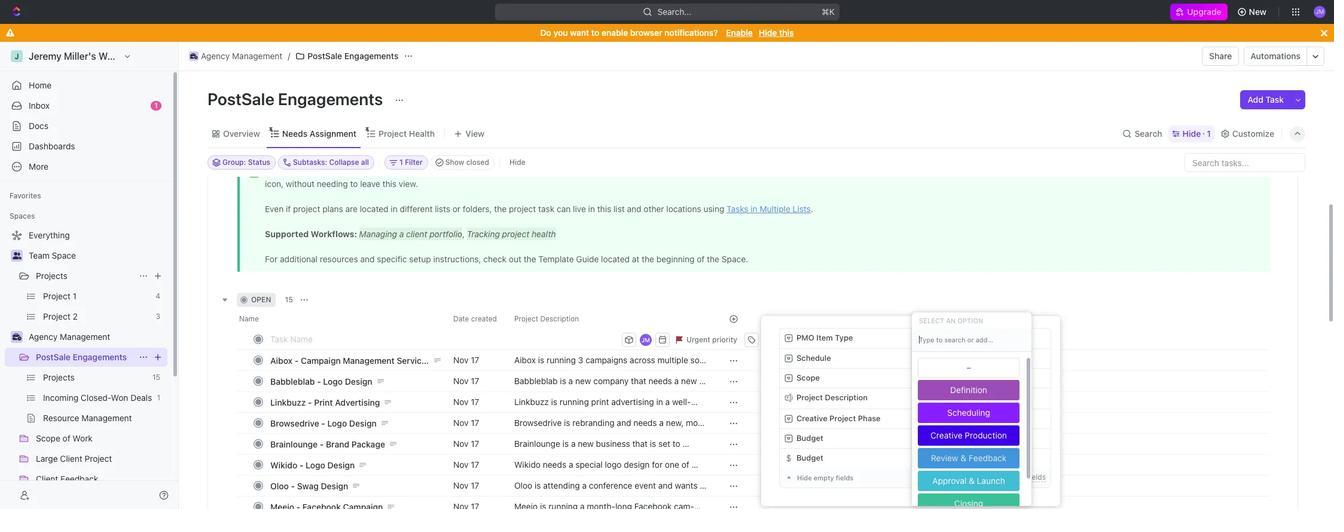 Task type: describe. For each thing, give the bounding box(es) containing it.
definition
[[951, 385, 988, 395]]

or
[[1004, 473, 1011, 482]]

3 button
[[762, 333, 785, 347]]

browser
[[630, 28, 663, 38]]

& for approval
[[969, 476, 975, 486]]

customize button
[[1217, 125, 1278, 142]]

brand
[[326, 439, 350, 450]]

browsedrive for browsedrive is rebranding and needs a new, mod ern logo.
[[514, 418, 562, 428]]

business time image
[[12, 334, 21, 341]]

sub-
[[534, 471, 552, 481]]

wikido for wikido - logo design
[[270, 460, 298, 471]]

enable
[[726, 28, 753, 38]]

health
[[409, 128, 435, 138]]

automations
[[1251, 51, 1301, 61]]

needs inside wikido needs a special logo design for one of their sub-brands.
[[543, 460, 567, 470]]

browsedrive is rebranding and needs a new, mod ern logo.
[[514, 418, 707, 439]]

Type to search or add... field
[[912, 328, 1032, 352]]

home link
[[5, 76, 168, 95]]

- for brainlounge
[[320, 439, 324, 450]]

ern
[[514, 429, 527, 439]]

2 vertical spatial management
[[343, 356, 395, 366]]

0 vertical spatial value not set element
[[918, 358, 1020, 378]]

logo for browsedrive
[[328, 418, 347, 429]]

3
[[776, 335, 781, 344]]

management inside tree
[[60, 332, 110, 342]]

& for review
[[961, 453, 967, 464]]

add task
[[1248, 95, 1284, 105]]

review
[[931, 453, 959, 464]]

brainlounge - brand package link
[[267, 436, 444, 453]]

sidebar navigation
[[0, 42, 179, 510]]

- for browsedrive
[[321, 418, 325, 429]]

postsale inside tree
[[36, 352, 70, 363]]

a inside linkbuzz is running print advertising in a well- known magazine and needs content creation.
[[666, 397, 670, 407]]

upgrade
[[1188, 7, 1222, 17]]

browsedrive for browsedrive - logo design
[[270, 418, 319, 429]]

and inside browsedrive is rebranding and needs a new, mod ern logo.
[[617, 418, 631, 428]]

cancel button
[[793, 333, 826, 347]]

- for linkbuzz
[[308, 398, 312, 408]]

new button
[[1233, 2, 1274, 22]]

linkbuzz for linkbuzz - print advertising
[[270, 398, 306, 408]]

rebranding
[[573, 418, 615, 428]]

new
[[1250, 7, 1267, 17]]

browsedrive is rebranding and needs a new, mod ern logo. button
[[507, 413, 715, 439]]

save button
[[828, 333, 864, 347]]

swag
[[297, 481, 319, 491]]

brands.
[[552, 471, 582, 481]]

wikido - logo design link
[[267, 457, 444, 474]]

wikido needs a special logo design for one of their sub-brands. button
[[507, 455, 715, 481]]

approval & launch
[[933, 476, 1006, 486]]

assignment
[[310, 128, 357, 138]]

+
[[982, 473, 986, 482]]

want
[[570, 28, 589, 38]]

needs inside browsedrive is rebranding and needs a new, mod ern logo.
[[634, 418, 657, 428]]

agency inside tree
[[29, 332, 58, 342]]

aibox - campaign management services link
[[267, 352, 444, 369]]

of
[[682, 460, 690, 470]]

mod
[[686, 418, 707, 428]]

hide 1
[[1183, 128, 1211, 138]]

needs inside linkbuzz is running print advertising in a well- known magazine and needs content creation.
[[598, 408, 622, 418]]

new,
[[666, 418, 684, 428]]

dashboards link
[[5, 137, 168, 156]]

enable
[[602, 28, 628, 38]]

scheduling
[[948, 408, 991, 418]]

linkbuzz for linkbuzz is running print advertising in a well- known magazine and needs content creation.
[[514, 397, 549, 407]]

0 horizontal spatial fields
[[836, 474, 854, 482]]

postsale engagements inside sidebar navigation
[[36, 352, 127, 363]]

advertising
[[335, 398, 380, 408]]

campaign
[[301, 356, 341, 366]]

– button
[[912, 413, 938, 425]]

1 horizontal spatial postsale engagements link
[[293, 49, 402, 63]]

brainlounge
[[270, 439, 318, 450]]

team
[[29, 251, 50, 261]]

edit
[[1013, 473, 1026, 482]]

overview
[[223, 128, 260, 138]]

project health
[[379, 128, 435, 138]]

customize
[[1233, 128, 1275, 138]]

production
[[965, 431, 1007, 441]]

0 vertical spatial agency management link
[[186, 49, 286, 63]]

value not set element inside custom fields element
[[917, 413, 934, 425]]

needs assignment
[[282, 128, 357, 138]]

print
[[591, 397, 609, 407]]

design for oloo - swag design
[[321, 481, 348, 491]]

review & feedback option
[[912, 447, 1026, 470]]

a inside browsedrive is rebranding and needs a new, mod ern logo.
[[659, 418, 664, 428]]

custom fields element
[[780, 328, 1052, 489]]

team space link
[[29, 246, 165, 266]]

Set value for Budget Custom Field text field
[[912, 449, 1051, 468]]

1 vertical spatial postsale engagements
[[208, 89, 387, 109]]

an
[[946, 317, 956, 325]]

aibox
[[270, 356, 293, 366]]

their
[[514, 471, 532, 481]]

magazine
[[542, 408, 579, 418]]

is for rebranding
[[564, 418, 571, 428]]

oloo - swag design link
[[267, 478, 444, 495]]

task
[[1266, 95, 1284, 105]]

1 inside sidebar navigation
[[154, 101, 158, 110]]

aibox - campaign management services
[[270, 356, 431, 366]]

team space
[[29, 251, 76, 261]]

linkbuzz is running print advertising in a well- known magazine and needs content creation. button
[[507, 392, 715, 418]]

hide for hide empty fields
[[797, 474, 812, 482]]

share button
[[1203, 47, 1240, 66]]

0 vertical spatial –
[[967, 363, 971, 373]]

project
[[379, 128, 407, 138]]

babbleblab - logo design
[[270, 377, 372, 387]]

you
[[554, 28, 568, 38]]

projects link
[[36, 267, 134, 286]]

do
[[541, 28, 552, 38]]

one
[[665, 460, 680, 470]]

1 horizontal spatial agency management
[[201, 51, 283, 61]]



Task type: locate. For each thing, give the bounding box(es) containing it.
logo inside babbleblab - logo design link
[[323, 377, 343, 387]]

wikido inside wikido needs a special logo design for one of their sub-brands.
[[514, 460, 541, 470]]

wikido up oloo
[[270, 460, 298, 471]]

add inside custom fields element
[[988, 473, 1002, 482]]

is down running
[[564, 418, 571, 428]]

wikido up their
[[514, 460, 541, 470]]

- up swag
[[300, 460, 304, 471]]

0 vertical spatial &
[[961, 453, 967, 464]]

tree inside sidebar navigation
[[5, 226, 168, 510]]

0 horizontal spatial needs
[[543, 460, 567, 470]]

1 horizontal spatial wikido
[[514, 460, 541, 470]]

is up the magazine
[[551, 397, 558, 407]]

1 vertical spatial is
[[564, 418, 571, 428]]

oloo
[[270, 481, 289, 491]]

empty
[[814, 474, 834, 482]]

2 horizontal spatial a
[[666, 397, 670, 407]]

needs
[[598, 408, 622, 418], [634, 418, 657, 428], [543, 460, 567, 470]]

to
[[592, 28, 600, 38]]

agency right business time image
[[201, 51, 230, 61]]

- for wikido
[[300, 460, 304, 471]]

1 horizontal spatial agency
[[201, 51, 230, 61]]

feedback
[[969, 453, 1007, 464]]

1 horizontal spatial &
[[969, 476, 975, 486]]

0 horizontal spatial 1
[[154, 101, 158, 110]]

15
[[285, 296, 293, 305]]

browsedrive inside browsedrive is rebranding and needs a new, mod ern logo.
[[514, 418, 562, 428]]

tree containing team space
[[5, 226, 168, 510]]

- inside "link"
[[321, 418, 325, 429]]

design for browsedrive - logo design
[[349, 418, 377, 429]]

2 horizontal spatial postsale
[[308, 51, 342, 61]]

– inside button
[[918, 394, 923, 404]]

1 vertical spatial engagements
[[278, 89, 383, 109]]

logo up brand
[[328, 418, 347, 429]]

for
[[652, 460, 663, 470]]

1 vertical spatial &
[[969, 476, 975, 486]]

0 horizontal spatial wikido
[[270, 460, 298, 471]]

- for babbleblab
[[317, 377, 321, 387]]

0 horizontal spatial add
[[988, 473, 1002, 482]]

running
[[560, 397, 589, 407]]

search button
[[1120, 125, 1166, 142]]

dashboards
[[29, 141, 75, 151]]

browsedrive up brainlounge
[[270, 418, 319, 429]]

browsedrive inside "link"
[[270, 418, 319, 429]]

0 horizontal spatial agency management
[[29, 332, 110, 342]]

agency management left /
[[201, 51, 283, 61]]

2 vertical spatial postsale engagements
[[36, 352, 127, 363]]

logo for wikido
[[306, 460, 325, 471]]

design inside "link"
[[349, 418, 377, 429]]

1 horizontal spatial agency management link
[[186, 49, 286, 63]]

1 vertical spatial 1
[[1207, 128, 1211, 138]]

design down brand
[[328, 460, 355, 471]]

favorites button
[[5, 189, 46, 203]]

agency right business time icon
[[29, 332, 58, 342]]

Task Name text field
[[270, 330, 620, 349]]

this
[[780, 28, 794, 38]]

favorites
[[10, 191, 41, 200]]

docs
[[29, 121, 48, 131]]

value not set element up creative
[[917, 413, 934, 425]]

print
[[314, 398, 333, 408]]

0 horizontal spatial –
[[918, 394, 923, 404]]

wikido for wikido needs a special logo design for one of their sub-brands.
[[514, 460, 541, 470]]

closing
[[955, 499, 984, 509]]

design up the advertising
[[345, 377, 372, 387]]

needs
[[282, 128, 308, 138]]

review & feedback
[[931, 453, 1007, 464]]

- right aibox
[[295, 356, 299, 366]]

add task button
[[1241, 90, 1292, 109]]

is
[[551, 397, 558, 407], [564, 418, 571, 428]]

select an option
[[920, 317, 984, 325]]

1 horizontal spatial postsale
[[208, 89, 275, 109]]

well-
[[672, 397, 691, 407]]

1 horizontal spatial fields
[[1028, 473, 1046, 482]]

2 vertical spatial engagements
[[73, 352, 127, 363]]

– inside dropdown button
[[923, 414, 928, 424]]

1 horizontal spatial add
[[1248, 95, 1264, 105]]

0 vertical spatial agency
[[201, 51, 230, 61]]

- for aibox
[[295, 356, 299, 366]]

browsedrive up logo.
[[514, 418, 562, 428]]

add left the task
[[1248, 95, 1264, 105]]

1 horizontal spatial a
[[659, 418, 664, 428]]

linkbuzz inside 'linkbuzz - print advertising' link
[[270, 398, 306, 408]]

project health link
[[376, 125, 435, 142]]

design right swag
[[321, 481, 348, 491]]

design down the advertising
[[349, 418, 377, 429]]

logo for babbleblab
[[323, 377, 343, 387]]

agency
[[201, 51, 230, 61], [29, 332, 58, 342]]

select
[[920, 317, 945, 325]]

2 vertical spatial logo
[[306, 460, 325, 471]]

approval
[[933, 476, 967, 486]]

tree
[[5, 226, 168, 510]]

1 horizontal spatial 1
[[1207, 128, 1211, 138]]

oloo - swag design
[[270, 481, 348, 491]]

1 horizontal spatial management
[[232, 51, 283, 61]]

home
[[29, 80, 52, 90]]

linkbuzz down "babbleblab"
[[270, 398, 306, 408]]

creation.
[[656, 408, 689, 418]]

– up – dropdown button
[[918, 394, 923, 404]]

0 vertical spatial engagements
[[344, 51, 399, 61]]

1 vertical spatial agency management
[[29, 332, 110, 342]]

spaces
[[10, 212, 35, 221]]

open
[[251, 296, 271, 305]]

0 horizontal spatial and
[[581, 408, 596, 418]]

add right +
[[988, 473, 1002, 482]]

needs down advertising
[[634, 418, 657, 428]]

a left new, at bottom
[[659, 418, 664, 428]]

search
[[1135, 128, 1163, 138]]

and down print
[[581, 408, 596, 418]]

save
[[833, 335, 850, 344]]

–
[[967, 363, 971, 373], [918, 394, 923, 404], [923, 414, 928, 424]]

- left brand
[[320, 439, 324, 450]]

hide empty fields
[[797, 474, 854, 482]]

agency management inside sidebar navigation
[[29, 332, 110, 342]]

/
[[288, 51, 290, 61]]

2 horizontal spatial –
[[967, 363, 971, 373]]

hide inside the hide button
[[510, 158, 526, 167]]

content
[[624, 408, 653, 418]]

needs assignment link
[[280, 125, 357, 142]]

engagements
[[344, 51, 399, 61], [278, 89, 383, 109], [73, 352, 127, 363]]

1 vertical spatial add
[[988, 473, 1002, 482]]

0 horizontal spatial agency management link
[[29, 328, 165, 347]]

1 horizontal spatial browsedrive
[[514, 418, 562, 428]]

logo
[[323, 377, 343, 387], [328, 418, 347, 429], [306, 460, 325, 471]]

0 horizontal spatial linkbuzz
[[270, 398, 306, 408]]

2 horizontal spatial needs
[[634, 418, 657, 428]]

linkbuzz - print advertising
[[270, 398, 380, 408]]

hide for hide 1
[[1183, 128, 1201, 138]]

design for babbleblab - logo design
[[345, 377, 372, 387]]

logo inside browsedrive - logo design "link"
[[328, 418, 347, 429]]

1 vertical spatial agency management link
[[29, 328, 165, 347]]

1
[[154, 101, 158, 110], [1207, 128, 1211, 138]]

engagements inside sidebar navigation
[[73, 352, 127, 363]]

logo up linkbuzz - print advertising
[[323, 377, 343, 387]]

– for – button at the bottom right
[[918, 394, 923, 404]]

– for – dropdown button
[[923, 414, 928, 424]]

0 vertical spatial agency management
[[201, 51, 283, 61]]

babbleblab - logo design link
[[267, 373, 444, 390]]

& right review
[[961, 453, 967, 464]]

– button
[[912, 389, 1051, 409]]

fields
[[1028, 473, 1046, 482], [836, 474, 854, 482]]

0 horizontal spatial postsale engagements link
[[36, 348, 134, 367]]

management
[[232, 51, 283, 61], [60, 332, 110, 342], [343, 356, 395, 366]]

agency management link
[[186, 49, 286, 63], [29, 328, 165, 347]]

1 horizontal spatial and
[[617, 418, 631, 428]]

linkbuzz inside linkbuzz is running print advertising in a well- known magazine and needs content creation.
[[514, 397, 549, 407]]

value not set element
[[918, 358, 1020, 378], [917, 413, 934, 425]]

1 vertical spatial a
[[659, 418, 664, 428]]

needs down print
[[598, 408, 622, 418]]

wikido needs a special logo design for one of their sub-brands.
[[514, 460, 692, 481]]

- right oloo
[[291, 481, 295, 491]]

- left 'print'
[[308, 398, 312, 408]]

linkbuzz
[[514, 397, 549, 407], [270, 398, 306, 408]]

– left scheduling
[[923, 414, 928, 424]]

0 horizontal spatial &
[[961, 453, 967, 464]]

1 vertical spatial –
[[918, 394, 923, 404]]

hide
[[759, 28, 777, 38], [1183, 128, 1201, 138], [510, 158, 526, 167], [797, 474, 812, 482]]

linkbuzz up known
[[514, 397, 549, 407]]

do you want to enable browser notifications? enable hide this
[[541, 28, 794, 38]]

& inside option
[[961, 453, 967, 464]]

hide inside custom fields element
[[797, 474, 812, 482]]

agency management right business time icon
[[29, 332, 110, 342]]

logo inside wikido - logo design link
[[306, 460, 325, 471]]

0 vertical spatial a
[[666, 397, 670, 407]]

1 vertical spatial postsale
[[208, 89, 275, 109]]

0 horizontal spatial is
[[551, 397, 558, 407]]

1 horizontal spatial –
[[923, 414, 928, 424]]

- down 'print'
[[321, 418, 325, 429]]

0 horizontal spatial postsale
[[36, 352, 70, 363]]

linkbuzz - print advertising link
[[267, 394, 444, 411]]

wikido - logo design
[[270, 460, 355, 471]]

2 vertical spatial postsale
[[36, 352, 70, 363]]

1 horizontal spatial linkbuzz
[[514, 397, 549, 407]]

logo up oloo - swag design at the bottom of the page
[[306, 460, 325, 471]]

linkbuzz is running print advertising in a well- known magazine and needs content creation.
[[514, 397, 691, 418]]

1 horizontal spatial is
[[564, 418, 571, 428]]

0 vertical spatial is
[[551, 397, 558, 407]]

1 vertical spatial value not set element
[[917, 413, 934, 425]]

launch
[[977, 476, 1006, 486]]

0 vertical spatial management
[[232, 51, 283, 61]]

inbox
[[29, 101, 50, 111]]

0 horizontal spatial browsedrive
[[270, 418, 319, 429]]

0 vertical spatial postsale engagements
[[308, 51, 399, 61]]

design for wikido - logo design
[[328, 460, 355, 471]]

0 vertical spatial logo
[[323, 377, 343, 387]]

value not set element up definition on the right
[[918, 358, 1020, 378]]

– up definition on the right
[[967, 363, 971, 373]]

1 vertical spatial agency
[[29, 332, 58, 342]]

fields right empty at the right bottom
[[836, 474, 854, 482]]

1 vertical spatial management
[[60, 332, 110, 342]]

and inside linkbuzz is running print advertising in a well- known magazine and needs content creation.
[[581, 408, 596, 418]]

share
[[1210, 51, 1233, 61]]

is for running
[[551, 397, 558, 407]]

postsale engagements link
[[293, 49, 402, 63], [36, 348, 134, 367]]

is inside browsedrive is rebranding and needs a new, mod ern logo.
[[564, 418, 571, 428]]

special
[[576, 460, 603, 470]]

fields right edit
[[1028, 473, 1046, 482]]

babbleblab
[[270, 377, 315, 387]]

a inside wikido needs a special logo design for one of their sub-brands.
[[569, 460, 573, 470]]

- down campaign
[[317, 377, 321, 387]]

2 horizontal spatial management
[[343, 356, 395, 366]]

and down advertising
[[617, 418, 631, 428]]

package
[[352, 439, 385, 450]]

space
[[52, 251, 76, 261]]

overview link
[[221, 125, 260, 142]]

a right in at left
[[666, 397, 670, 407]]

design
[[624, 460, 650, 470]]

0 vertical spatial 1
[[154, 101, 158, 110]]

projects
[[36, 271, 67, 281]]

0 horizontal spatial management
[[60, 332, 110, 342]]

Search tasks... text field
[[1186, 154, 1305, 172]]

a up brands.
[[569, 460, 573, 470]]

services
[[397, 356, 431, 366]]

⌘k
[[822, 7, 835, 17]]

1 horizontal spatial needs
[[598, 408, 622, 418]]

docs link
[[5, 117, 168, 136]]

2 vertical spatial –
[[923, 414, 928, 424]]

- for oloo
[[291, 481, 295, 491]]

1 vertical spatial postsale engagements link
[[36, 348, 134, 367]]

0 vertical spatial add
[[1248, 95, 1264, 105]]

user group image
[[12, 252, 21, 260]]

is inside linkbuzz is running print advertising in a well- known magazine and needs content creation.
[[551, 397, 558, 407]]

postsale engagements
[[308, 51, 399, 61], [208, 89, 387, 109], [36, 352, 127, 363]]

advertising
[[612, 397, 654, 407]]

business time image
[[190, 53, 198, 59]]

+ add or edit fields
[[982, 473, 1046, 482]]

0 vertical spatial postsale engagements link
[[293, 49, 402, 63]]

0 vertical spatial postsale
[[308, 51, 342, 61]]

add inside add task button
[[1248, 95, 1264, 105]]

0 horizontal spatial agency
[[29, 332, 58, 342]]

2 vertical spatial a
[[569, 460, 573, 470]]

needs up 'sub-'
[[543, 460, 567, 470]]

option
[[958, 317, 984, 325]]

1 vertical spatial logo
[[328, 418, 347, 429]]

hide for hide
[[510, 158, 526, 167]]

& left +
[[969, 476, 975, 486]]

0 horizontal spatial a
[[569, 460, 573, 470]]



Task type: vqa. For each thing, say whether or not it's contained in the screenshot.
tree
yes



